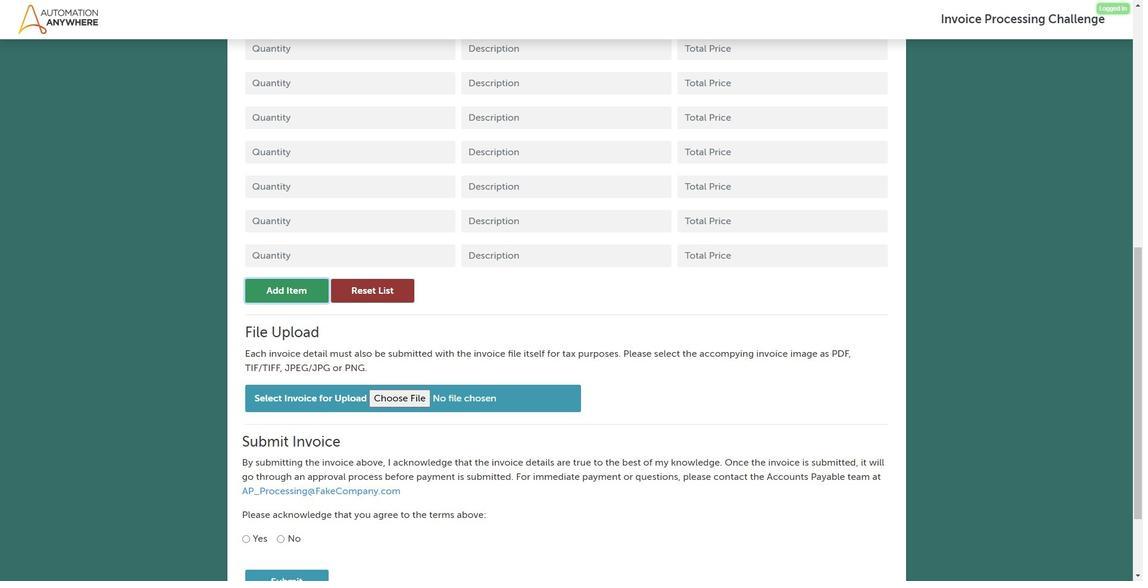 Task type: describe. For each thing, give the bounding box(es) containing it.
total price text field for fourth quantity text box from the bottom's description text box
[[678, 37, 888, 60]]

4 total price text field from the top
[[678, 245, 888, 267]]

2 total price text field from the top
[[678, 176, 888, 198]]

1 total price text field from the top
[[678, 141, 888, 164]]

header logo image
[[18, 5, 101, 35]]

3 quantity text field from the top
[[245, 106, 455, 129]]

quantity text field for description text field corresponding to second total price text box from the bottom
[[245, 176, 455, 198]]

description text field for fourth quantity text box from the bottom
[[461, 37, 672, 60]]

2 quantity text field from the top
[[245, 72, 455, 95]]



Task type: locate. For each thing, give the bounding box(es) containing it.
quantity text field for description text field associated with 1st total price text box
[[245, 141, 455, 164]]

quantity text field for first description text box from the bottom
[[245, 210, 455, 233]]

3 description text field from the top
[[461, 245, 672, 267]]

3 quantity text field from the top
[[245, 210, 455, 233]]

None file field
[[369, 390, 572, 408]]

description text field for second quantity text box from the top
[[461, 72, 672, 95]]

1 vertical spatial description text field
[[461, 176, 672, 198]]

Quantity text field
[[245, 141, 455, 164], [245, 176, 455, 198], [245, 210, 455, 233]]

1 quantity text field from the top
[[245, 141, 455, 164]]

total price text field for description text box corresponding to second quantity text box from the top
[[678, 72, 888, 95]]

2 description text field from the top
[[461, 72, 672, 95]]

Total Price text field
[[678, 141, 888, 164], [678, 176, 888, 198], [678, 210, 888, 233]]

3 total price text field from the top
[[678, 210, 888, 233]]

description text field for 4th total price text field from the top
[[461, 245, 672, 267]]

1 description text field from the top
[[461, 37, 672, 60]]

3 total price text field from the top
[[678, 106, 888, 129]]

2 total price text field from the top
[[678, 72, 888, 95]]

None radio
[[242, 536, 250, 544]]

4 description text field from the top
[[461, 210, 672, 233]]

2 vertical spatial total price text field
[[678, 210, 888, 233]]

2 vertical spatial quantity text field
[[245, 210, 455, 233]]

4 quantity text field from the top
[[245, 245, 455, 267]]

2 vertical spatial description text field
[[461, 245, 672, 267]]

None radio
[[277, 536, 285, 544]]

Total Price text field
[[678, 37, 888, 60], [678, 72, 888, 95], [678, 106, 888, 129], [678, 245, 888, 267]]

1 vertical spatial quantity text field
[[245, 176, 455, 198]]

1 quantity text field from the top
[[245, 37, 455, 60]]

0 vertical spatial description text field
[[461, 141, 672, 164]]

2 description text field from the top
[[461, 176, 672, 198]]

1 description text field from the top
[[461, 141, 672, 164]]

description text field for 2nd quantity text box from the bottom of the page
[[461, 106, 672, 129]]

1 total price text field from the top
[[678, 37, 888, 60]]

total price text field for description text box for 2nd quantity text box from the bottom of the page
[[678, 106, 888, 129]]

2 quantity text field from the top
[[245, 176, 455, 198]]

Quantity text field
[[245, 37, 455, 60], [245, 72, 455, 95], [245, 106, 455, 129], [245, 245, 455, 267]]

Description text field
[[461, 141, 672, 164], [461, 176, 672, 198], [461, 245, 672, 267]]

0 vertical spatial quantity text field
[[245, 141, 455, 164]]

0 vertical spatial total price text field
[[678, 141, 888, 164]]

1 vertical spatial total price text field
[[678, 176, 888, 198]]

description text field for second total price text box from the bottom
[[461, 176, 672, 198]]

description text field for 1st total price text box
[[461, 141, 672, 164]]

3 description text field from the top
[[461, 106, 672, 129]]

Description text field
[[461, 37, 672, 60], [461, 72, 672, 95], [461, 106, 672, 129], [461, 210, 672, 233]]



Task type: vqa. For each thing, say whether or not it's contained in the screenshot.
Invoice Number 'text box'
no



